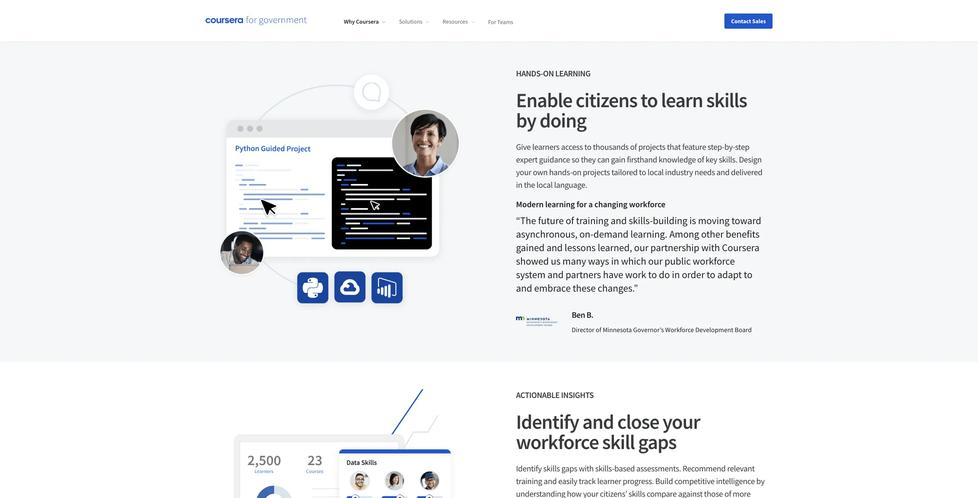 Task type: locate. For each thing, give the bounding box(es) containing it.
and inside identify and close your workforce skill gaps
[[583, 409, 614, 434]]

0 horizontal spatial skills-
[[595, 463, 615, 474]]

1 vertical spatial identify
[[516, 463, 542, 474]]

build
[[656, 476, 673, 486]]

projects
[[639, 141, 666, 152], [583, 167, 610, 177]]

0 horizontal spatial projects
[[583, 167, 610, 177]]

to left learn
[[641, 87, 658, 113]]

1 vertical spatial training
[[516, 476, 542, 486]]

needs
[[695, 167, 715, 177]]

1 identify from the top
[[516, 409, 579, 434]]

0 horizontal spatial by
[[516, 108, 536, 133]]

learning
[[545, 199, 575, 209]]

to right "order"
[[707, 268, 716, 281]]

can
[[598, 154, 610, 165]]

0 horizontal spatial your
[[516, 167, 532, 177]]

and
[[717, 167, 730, 177], [611, 214, 627, 227], [547, 241, 563, 254], [548, 268, 564, 281], [516, 282, 532, 295], [583, 409, 614, 434], [544, 476, 557, 486]]

with down other
[[702, 241, 720, 254]]

enable citizens to learn skills by doing
[[516, 87, 747, 133]]

on
[[543, 68, 554, 79], [573, 167, 582, 177]]

industry
[[665, 167, 693, 177]]

by inside enable citizens to learn skills by doing
[[516, 108, 536, 133]]

guidance
[[539, 154, 570, 165]]

workforce inside identify and close your workforce skill gaps
[[516, 429, 599, 455]]

0 vertical spatial projects
[[639, 141, 666, 152]]

2 vertical spatial in
[[672, 268, 680, 281]]

gaps inside the identify skills gaps with skills-based assessments. recommend relevant training and easily track learner progress. build competitive intelligence by understanding how your citizens' skills compare against those of mo
[[562, 463, 578, 474]]

and down us
[[548, 268, 564, 281]]

0 vertical spatial gaps
[[638, 429, 677, 455]]

2 identify from the top
[[516, 463, 542, 474]]

by up give
[[516, 108, 536, 133]]

us
[[551, 255, 561, 268]]

training up understanding
[[516, 476, 542, 486]]

our
[[634, 241, 649, 254], [649, 255, 663, 268]]

workforce up easily
[[516, 429, 599, 455]]

board
[[735, 325, 752, 334]]

0 horizontal spatial gaps
[[562, 463, 578, 474]]

partners
[[566, 268, 601, 281]]

training up on-
[[576, 214, 609, 227]]

solve problems with  step-by-step online learning image
[[212, 67, 462, 314]]

in down learned,
[[611, 255, 619, 268]]

skills-
[[629, 214, 653, 227], [595, 463, 615, 474]]

why coursera link
[[344, 18, 386, 25]]

work
[[625, 268, 647, 281]]

0 vertical spatial workforce
[[629, 199, 666, 209]]

by inside the identify skills gaps with skills-based assessments. recommend relevant training and easily track learner progress. build competitive intelligence by understanding how your citizens' skills compare against those of mo
[[757, 476, 765, 486]]

access
[[561, 141, 583, 152]]

skills- inside the identify skills gaps with skills-based assessments. recommend relevant training and easily track learner progress. build competitive intelligence by understanding how your citizens' skills compare against those of mo
[[595, 463, 615, 474]]

0 horizontal spatial in
[[516, 179, 523, 190]]

so
[[572, 154, 580, 165]]

1 vertical spatial workforce
[[693, 255, 735, 268]]

1 vertical spatial with
[[579, 463, 594, 474]]

and down insights
[[583, 409, 614, 434]]

identify inside identify and close your workforce skill gaps
[[516, 409, 579, 434]]

that
[[667, 141, 681, 152]]

partnership
[[651, 241, 700, 254]]

to inside enable citizens to learn skills by doing
[[641, 87, 658, 113]]

1 horizontal spatial skills
[[629, 488, 646, 498]]

hands-
[[549, 167, 573, 177]]

0 vertical spatial identify
[[516, 409, 579, 434]]

1 horizontal spatial skills-
[[629, 214, 653, 227]]

of right the those
[[725, 488, 732, 498]]

by-
[[725, 141, 735, 152]]

0 horizontal spatial workforce
[[516, 429, 599, 455]]

0 vertical spatial by
[[516, 108, 536, 133]]

1 horizontal spatial on
[[573, 167, 582, 177]]

0 vertical spatial skills-
[[629, 214, 653, 227]]

with up track
[[579, 463, 594, 474]]

projects down can
[[583, 167, 610, 177]]

demand
[[594, 228, 629, 241]]

0 horizontal spatial skills
[[543, 463, 560, 474]]

1 vertical spatial in
[[611, 255, 619, 268]]

they
[[581, 154, 596, 165]]

2 vertical spatial skills
[[629, 488, 646, 498]]

0 vertical spatial coursera
[[356, 18, 379, 25]]

citizens
[[576, 87, 637, 113]]

2 horizontal spatial skills
[[707, 87, 747, 113]]

local down firsthand
[[648, 167, 664, 177]]

identify
[[516, 409, 579, 434], [516, 463, 542, 474]]

of
[[630, 141, 637, 152], [698, 154, 704, 165], [566, 214, 574, 227], [596, 325, 602, 334], [725, 488, 732, 498]]

2 horizontal spatial workforce
[[693, 255, 735, 268]]

tailored
[[612, 167, 638, 177]]

2 horizontal spatial your
[[663, 409, 700, 434]]

0 vertical spatial in
[[516, 179, 523, 190]]

identify inside the identify skills gaps with skills-based assessments. recommend relevant training and easily track learner progress. build competitive intelligence by understanding how your citizens' skills compare against those of mo
[[516, 463, 542, 474]]

changing
[[595, 199, 628, 209]]

minnesota
[[603, 325, 632, 334]]

skills- up learning.
[[629, 214, 653, 227]]

coursera
[[356, 18, 379, 25], [722, 241, 760, 254]]

0 vertical spatial local
[[648, 167, 664, 177]]

skills- up learner
[[595, 463, 615, 474]]

thousands
[[593, 141, 629, 152]]

and down the skills.
[[717, 167, 730, 177]]

1 vertical spatial coursera
[[722, 241, 760, 254]]

1 vertical spatial by
[[757, 476, 765, 486]]

learning.
[[631, 228, 668, 241]]

1 horizontal spatial training
[[576, 214, 609, 227]]

training
[[576, 214, 609, 227], [516, 476, 542, 486]]

workforce up adapt
[[693, 255, 735, 268]]

coursera down benefits at the top of page
[[722, 241, 760, 254]]

your inside give learners access to thousands of projects that feature step-by-step expert guidance so they can gain firsthand knowledge of key skills. design your own hands-on projects tailored to local industry needs and delivered in the local language.
[[516, 167, 532, 177]]

actionable
[[516, 390, 560, 400]]

0 vertical spatial skills
[[707, 87, 747, 113]]

training inside the identify skills gaps with skills-based assessments. recommend relevant training and easily track learner progress. build competitive intelligence by understanding how your citizens' skills compare against those of mo
[[516, 476, 542, 486]]

identify and close your workforce skill gaps
[[516, 409, 700, 455]]

0 horizontal spatial with
[[579, 463, 594, 474]]

1 vertical spatial gaps
[[562, 463, 578, 474]]

in
[[516, 179, 523, 190], [611, 255, 619, 268], [672, 268, 680, 281]]

and up demand
[[611, 214, 627, 227]]

0 vertical spatial training
[[576, 214, 609, 227]]

skills
[[707, 87, 747, 113], [543, 463, 560, 474], [629, 488, 646, 498]]

modern
[[516, 199, 544, 209]]

coursera right why
[[356, 18, 379, 25]]

design
[[739, 154, 762, 165]]

1 horizontal spatial with
[[702, 241, 720, 254]]

in right do
[[672, 268, 680, 281]]

1 horizontal spatial workforce
[[629, 199, 666, 209]]

1 horizontal spatial your
[[583, 488, 599, 498]]

benefits
[[726, 228, 760, 241]]

of right future
[[566, 214, 574, 227]]

development
[[696, 325, 734, 334]]

identify down actionable insights
[[516, 409, 579, 434]]

is
[[690, 214, 696, 227]]

1 vertical spatial skills-
[[595, 463, 615, 474]]

0 vertical spatial with
[[702, 241, 720, 254]]

your inside the identify skills gaps with skills-based assessments. recommend relevant training and easily track learner progress. build competitive intelligence by understanding how your citizens' skills compare against those of mo
[[583, 488, 599, 498]]

your inside identify and close your workforce skill gaps
[[663, 409, 700, 434]]

1 horizontal spatial coursera
[[722, 241, 760, 254]]

hands-
[[516, 68, 543, 79]]

enable
[[516, 87, 572, 113]]

1 vertical spatial on
[[573, 167, 582, 177]]

skills- inside the future of training and skills-building is moving toward asynchronous, on-demand learning. among other benefits gained and lessons learned, our partnership with coursera showed us many ways in which our public workforce system and partners have work to do in order to adapt to and embrace these changes.
[[629, 214, 653, 227]]

projects up firsthand
[[639, 141, 666, 152]]

learn
[[661, 87, 703, 113]]

how
[[567, 488, 582, 498]]

with
[[702, 241, 720, 254], [579, 463, 594, 474]]

local down the own
[[537, 179, 553, 190]]

knowledge
[[659, 154, 696, 165]]

to left do
[[649, 268, 657, 281]]

by right intelligence on the right bottom of the page
[[757, 476, 765, 486]]

contact sales
[[731, 17, 766, 25]]

and up understanding
[[544, 476, 557, 486]]

1 horizontal spatial by
[[757, 476, 765, 486]]

identify up understanding
[[516, 463, 542, 474]]

on left learning
[[543, 68, 554, 79]]

workforce up building at the top right of the page
[[629, 199, 666, 209]]

on down so
[[573, 167, 582, 177]]

0 horizontal spatial local
[[537, 179, 553, 190]]

0 vertical spatial your
[[516, 167, 532, 177]]

2 vertical spatial your
[[583, 488, 599, 498]]

public
[[665, 255, 691, 268]]

2 vertical spatial workforce
[[516, 429, 599, 455]]

1 horizontal spatial gaps
[[638, 429, 677, 455]]

by
[[516, 108, 536, 133], [757, 476, 765, 486]]

your
[[516, 167, 532, 177], [663, 409, 700, 434], [583, 488, 599, 498]]

0 horizontal spatial training
[[516, 476, 542, 486]]

our up do
[[649, 255, 663, 268]]

of right the director on the right of page
[[596, 325, 602, 334]]

in left the
[[516, 179, 523, 190]]

director
[[572, 325, 595, 334]]

moving
[[698, 214, 730, 227]]

0 vertical spatial on
[[543, 68, 554, 79]]

building
[[653, 214, 688, 227]]

1 vertical spatial projects
[[583, 167, 610, 177]]

with inside the identify skills gaps with skills-based assessments. recommend relevant training and easily track learner progress. build competitive intelligence by understanding how your citizens' skills compare against those of mo
[[579, 463, 594, 474]]

for
[[488, 18, 496, 25]]

our up which
[[634, 241, 649, 254]]

1 vertical spatial your
[[663, 409, 700, 434]]

gaps up assessments.
[[638, 429, 677, 455]]

and down system
[[516, 282, 532, 295]]

relevant
[[727, 463, 755, 474]]

key
[[706, 154, 718, 165]]

to right adapt
[[744, 268, 753, 281]]

gaps up easily
[[562, 463, 578, 474]]

1 horizontal spatial local
[[648, 167, 664, 177]]



Task type: describe. For each thing, give the bounding box(es) containing it.
order
[[682, 268, 705, 281]]

these
[[573, 282, 596, 295]]

sales
[[753, 17, 766, 25]]

do
[[659, 268, 670, 281]]

give learners access to thousands of projects that feature step-by-step expert guidance so they can gain firsthand knowledge of key skills. design your own hands-on projects tailored to local industry needs and delivered in the local language.
[[516, 141, 763, 190]]

system
[[516, 268, 546, 281]]

intelligence
[[716, 476, 755, 486]]

b.
[[587, 309, 594, 320]]

ben b.
[[572, 309, 594, 320]]

coursera inside the future of training and skills-building is moving toward asynchronous, on-demand learning. among other benefits gained and lessons learned, our partnership with coursera showed us many ways in which our public workforce system and partners have work to do in order to adapt to and embrace these changes.
[[722, 241, 760, 254]]

1 horizontal spatial in
[[611, 255, 619, 268]]

identify for identify skills gaps with skills-based assessments. recommend relevant training and easily track learner progress. build competitive intelligence by understanding how your citizens' skills compare against those of mo
[[516, 463, 542, 474]]

language.
[[554, 179, 587, 190]]

own
[[533, 167, 548, 177]]

gaps inside identify and close your workforce skill gaps
[[638, 429, 677, 455]]

step-
[[708, 141, 725, 152]]

for
[[577, 199, 587, 209]]

1 vertical spatial skills
[[543, 463, 560, 474]]

adapt
[[718, 268, 742, 281]]

and inside the identify skills gaps with skills-based assessments. recommend relevant training and easily track learner progress. build competitive intelligence by understanding how your citizens' skills compare against those of mo
[[544, 476, 557, 486]]

embrace
[[534, 282, 571, 295]]

lessons
[[565, 241, 596, 254]]

close
[[618, 409, 659, 434]]

resources
[[443, 18, 468, 25]]

assessments.
[[637, 463, 681, 474]]

minnesota governor's workforce development board image
[[516, 317, 558, 327]]

competitive
[[675, 476, 715, 486]]

ben
[[572, 309, 585, 320]]

resources link
[[443, 18, 475, 25]]

against
[[678, 488, 703, 498]]

to down firsthand
[[639, 167, 646, 177]]

contact sales button
[[725, 13, 773, 28]]

other
[[701, 228, 724, 241]]

skills.
[[719, 154, 738, 165]]

toward
[[732, 214, 762, 227]]

the future of training and skills-building is moving toward asynchronous, on-demand learning. among other benefits gained and lessons learned, our partnership with coursera showed us many ways in which our public workforce system and partners have work to do in order to adapt to and embrace these changes.
[[516, 214, 762, 295]]

1 horizontal spatial projects
[[639, 141, 666, 152]]

why
[[344, 18, 355, 25]]

give
[[516, 141, 531, 152]]

teams
[[498, 18, 514, 25]]

step
[[735, 141, 750, 152]]

1 vertical spatial our
[[649, 255, 663, 268]]

learned,
[[598, 241, 632, 254]]

a
[[589, 199, 593, 209]]

doing
[[540, 108, 587, 133]]

expert
[[516, 154, 538, 165]]

on inside give learners access to thousands of projects that feature step-by-step expert guidance so they can gain firsthand knowledge of key skills. design your own hands-on projects tailored to local industry needs and delivered in the local language.
[[573, 167, 582, 177]]

hands-on learning
[[516, 68, 591, 79]]

illustration of coursera's skills dashboard image
[[212, 389, 462, 498]]

of inside the future of training and skills-building is moving toward asynchronous, on-demand learning. among other benefits gained and lessons learned, our partnership with coursera showed us many ways in which our public workforce system and partners have work to do in order to adapt to and embrace these changes.
[[566, 214, 574, 227]]

the
[[524, 179, 535, 190]]

governor's
[[634, 325, 664, 334]]

firsthand
[[627, 154, 657, 165]]

asynchronous,
[[516, 228, 578, 241]]

workforce
[[666, 325, 694, 334]]

actionable insights
[[516, 390, 594, 400]]

of up firsthand
[[630, 141, 637, 152]]

of inside the identify skills gaps with skills-based assessments. recommend relevant training and easily track learner progress. build competitive intelligence by understanding how your citizens' skills compare against those of mo
[[725, 488, 732, 498]]

2 horizontal spatial in
[[672, 268, 680, 281]]

skills inside enable citizens to learn skills by doing
[[707, 87, 747, 113]]

0 horizontal spatial on
[[543, 68, 554, 79]]

solutions link
[[399, 18, 429, 25]]

learner
[[598, 476, 622, 486]]

recommend
[[683, 463, 726, 474]]

among
[[670, 228, 700, 241]]

which
[[621, 255, 647, 268]]

to up the they
[[585, 141, 592, 152]]

showed
[[516, 255, 549, 268]]

progress.
[[623, 476, 654, 486]]

and inside give learners access to thousands of projects that feature step-by-step expert guidance so they can gain firsthand knowledge of key skills. design your own hands-on projects tailored to local industry needs and delivered in the local language.
[[717, 167, 730, 177]]

based
[[615, 463, 635, 474]]

with inside the future of training and skills-building is moving toward asynchronous, on-demand learning. among other benefits gained and lessons learned, our partnership with coursera showed us many ways in which our public workforce system and partners have work to do in order to adapt to and embrace these changes.
[[702, 241, 720, 254]]

changes.
[[598, 282, 634, 295]]

future
[[538, 214, 564, 227]]

identify skills gaps with skills-based assessments. recommend relevant training and easily track learner progress. build competitive intelligence by understanding how your citizens' skills compare against those of mo
[[516, 463, 765, 498]]

in inside give learners access to thousands of projects that feature step-by-step expert guidance so they can gain firsthand knowledge of key skills. design your own hands-on projects tailored to local industry needs and delivered in the local language.
[[516, 179, 523, 190]]

0 vertical spatial our
[[634, 241, 649, 254]]

skill
[[602, 429, 635, 455]]

1 vertical spatial local
[[537, 179, 553, 190]]

understanding
[[516, 488, 566, 498]]

easily
[[558, 476, 578, 486]]

workforce inside the future of training and skills-building is moving toward asynchronous, on-demand learning. among other benefits gained and lessons learned, our partnership with coursera showed us many ways in which our public workforce system and partners have work to do in order to adapt to and embrace these changes.
[[693, 255, 735, 268]]

of left key
[[698, 154, 704, 165]]

learners
[[532, 141, 560, 152]]

ways
[[588, 255, 609, 268]]

for teams link
[[488, 18, 514, 25]]

many
[[563, 255, 586, 268]]

coursera for government image
[[206, 16, 307, 26]]

for teams
[[488, 18, 514, 25]]

gained
[[516, 241, 545, 254]]

modern learning for a changing workforce
[[516, 199, 666, 209]]

0 horizontal spatial coursera
[[356, 18, 379, 25]]

solutions
[[399, 18, 423, 25]]

training inside the future of training and skills-building is moving toward asynchronous, on-demand learning. among other benefits gained and lessons learned, our partnership with coursera showed us many ways in which our public workforce system and partners have work to do in order to adapt to and embrace these changes.
[[576, 214, 609, 227]]

on-
[[580, 228, 594, 241]]

track
[[579, 476, 596, 486]]

compare
[[647, 488, 677, 498]]

insights
[[561, 390, 594, 400]]

have
[[603, 268, 623, 281]]

director of minnesota governor's workforce development board
[[572, 325, 752, 334]]

and up us
[[547, 241, 563, 254]]

contact
[[731, 17, 751, 25]]

identify for identify and close your workforce skill gaps
[[516, 409, 579, 434]]



Task type: vqa. For each thing, say whether or not it's contained in the screenshot.
the left "more"
no



